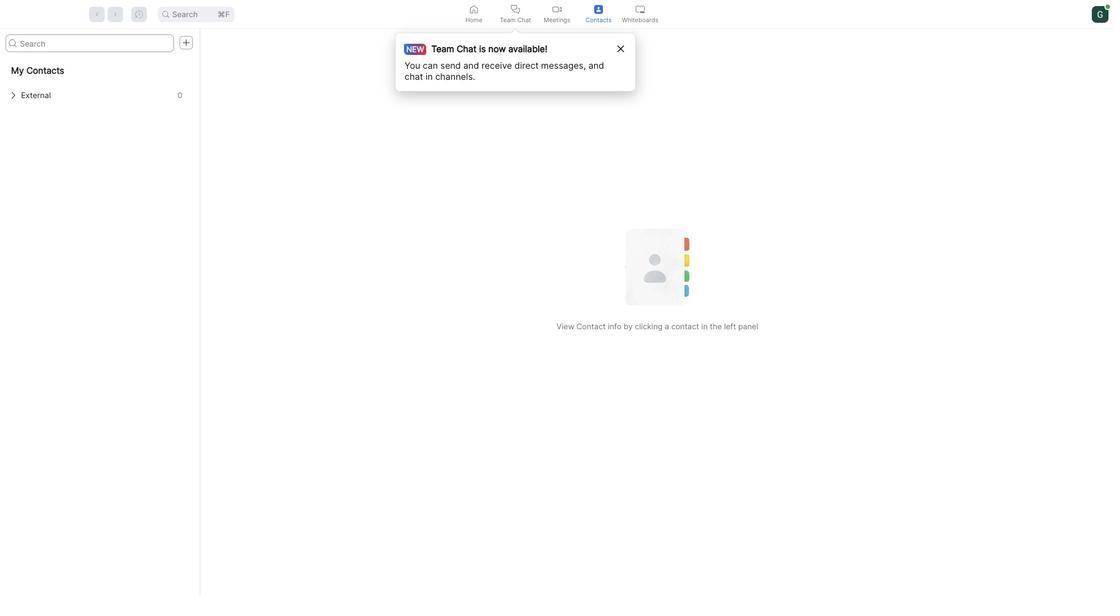 Task type: locate. For each thing, give the bounding box(es) containing it.
contact
[[671, 321, 699, 331]]

0 horizontal spatial and
[[464, 60, 479, 71]]

contacts down profile contact image
[[586, 16, 612, 24]]

1 horizontal spatial and
[[589, 60, 604, 71]]

tooltip
[[395, 28, 636, 91]]

profile contact image
[[594, 5, 603, 14]]

team chat image
[[511, 5, 520, 14], [511, 5, 520, 14]]

0 horizontal spatial team
[[431, 43, 454, 54]]

whiteboards button
[[620, 0, 661, 28]]

chevron right image
[[10, 92, 17, 99]]

team chat
[[500, 16, 531, 24]]

and
[[464, 60, 479, 71], [589, 60, 604, 71]]

meetings button
[[536, 0, 578, 28]]

0 vertical spatial team
[[500, 16, 516, 24]]

the
[[710, 321, 722, 331]]

1 horizontal spatial chat
[[517, 16, 531, 24]]

you
[[405, 60, 420, 71]]

0 vertical spatial in
[[426, 71, 433, 82]]

chat left is
[[457, 43, 477, 54]]

team chat is now available! element
[[408, 42, 548, 55]]

1 vertical spatial chat
[[457, 43, 477, 54]]

1 horizontal spatial contacts
[[586, 16, 612, 24]]

home small image
[[470, 5, 478, 14], [470, 5, 478, 14]]

you can send and receive direct messages, and chat in channels. element
[[405, 60, 615, 82]]

tab list
[[453, 0, 661, 28]]

chat up available!
[[517, 16, 531, 24]]

in
[[426, 71, 433, 82], [702, 321, 708, 331]]

team up send at the top left
[[431, 43, 454, 54]]

contacts
[[586, 16, 612, 24], [26, 65, 64, 76]]

0 horizontal spatial chat
[[457, 43, 477, 54]]

tooltip containing team chat is now available! you can send and receive direct messages, and chat in channels.
[[395, 28, 636, 91]]

chat
[[517, 16, 531, 24], [457, 43, 477, 54]]

search
[[172, 9, 198, 19]]

magnifier image
[[162, 11, 169, 17]]

close image
[[617, 45, 624, 52]]

my contacts grouping, external, 0 items enclose, level 2, 1 of 1, not selected tree item
[[4, 84, 195, 106]]

contacts inside button
[[586, 16, 612, 24]]

contacts up external
[[26, 65, 64, 76]]

in inside team chat is now available! you can send and receive direct messages, and chat in channels.
[[426, 71, 433, 82]]

0 vertical spatial chat
[[517, 16, 531, 24]]

is
[[479, 43, 486, 54]]

magnifier image
[[162, 11, 169, 17], [9, 39, 17, 47], [9, 39, 17, 47]]

and right messages,
[[589, 60, 604, 71]]

1 vertical spatial in
[[702, 321, 708, 331]]

team chat is now available! you can send and receive direct messages, and chat in channels.
[[405, 43, 604, 82]]

team up now
[[500, 16, 516, 24]]

can
[[423, 60, 438, 71]]

receive
[[482, 60, 512, 71]]

team inside team chat is now available! you can send and receive direct messages, and chat in channels.
[[431, 43, 454, 54]]

1 horizontal spatial team
[[500, 16, 516, 24]]

view contact info by clicking a contact in the left panel
[[557, 321, 758, 331]]

channels.
[[435, 71, 475, 82]]

team inside button
[[500, 16, 516, 24]]

0 vertical spatial contacts
[[586, 16, 612, 24]]

1 vertical spatial team
[[431, 43, 454, 54]]

messages,
[[541, 60, 586, 71]]

1 and from the left
[[464, 60, 479, 71]]

0
[[177, 90, 182, 100]]

chat
[[405, 71, 423, 82]]

team for team chat is now available! you can send and receive direct messages, and chat in channels.
[[431, 43, 454, 54]]

chat inside button
[[517, 16, 531, 24]]

chat inside team chat is now available! you can send and receive direct messages, and chat in channels.
[[457, 43, 477, 54]]

1 vertical spatial contacts
[[26, 65, 64, 76]]

Search text field
[[6, 34, 174, 52]]

by
[[624, 321, 633, 331]]

my
[[11, 65, 24, 76]]

in left the
[[702, 321, 708, 331]]

meetings
[[544, 16, 571, 24]]

1 horizontal spatial in
[[702, 321, 708, 331]]

0 horizontal spatial in
[[426, 71, 433, 82]]

in right chat
[[426, 71, 433, 82]]

0 horizontal spatial contacts
[[26, 65, 64, 76]]

team for team chat
[[500, 16, 516, 24]]

and down "team chat is now available!" element
[[464, 60, 479, 71]]

plus small image
[[182, 39, 190, 47], [182, 39, 190, 47]]

team
[[500, 16, 516, 24], [431, 43, 454, 54]]



Task type: vqa. For each thing, say whether or not it's contained in the screenshot.
Star image
no



Task type: describe. For each thing, give the bounding box(es) containing it.
chevron right image
[[10, 92, 17, 99]]

send
[[441, 60, 461, 71]]

left
[[724, 321, 736, 331]]

2 and from the left
[[589, 60, 604, 71]]

online image
[[1106, 4, 1110, 9]]

avatar image
[[1092, 6, 1109, 22]]

direct
[[515, 60, 539, 71]]

whiteboards
[[622, 16, 659, 24]]

now
[[488, 43, 506, 54]]

online image
[[1106, 4, 1110, 9]]

video on image
[[553, 5, 562, 14]]

tab list containing home
[[453, 0, 661, 28]]

home button
[[453, 0, 495, 28]]

profile contact image
[[594, 5, 603, 14]]

view
[[557, 321, 575, 331]]

whiteboard small image
[[636, 5, 645, 14]]

video on image
[[553, 5, 562, 14]]

external
[[21, 90, 51, 100]]

contacts tab panel
[[0, 29, 1114, 597]]

chat for team chat
[[517, 16, 531, 24]]

contacts inside heading
[[26, 65, 64, 76]]

team chat button
[[495, 0, 536, 28]]

chat for team chat is now available! you can send and receive direct messages, and chat in channels.
[[457, 43, 477, 54]]

available!
[[508, 43, 548, 54]]

home
[[466, 16, 483, 24]]

clicking
[[635, 321, 663, 331]]

⌘f
[[218, 9, 230, 19]]

my contacts tree
[[0, 57, 199, 106]]

a
[[665, 321, 669, 331]]

info
[[608, 321, 622, 331]]

my contacts heading
[[0, 57, 199, 84]]

whiteboard small image
[[636, 5, 645, 14]]

contact
[[577, 321, 606, 331]]

close image
[[617, 45, 624, 52]]

panel
[[738, 321, 758, 331]]

contacts button
[[578, 0, 620, 28]]

my contacts
[[11, 65, 64, 76]]

in inside the contacts tab panel
[[702, 321, 708, 331]]



